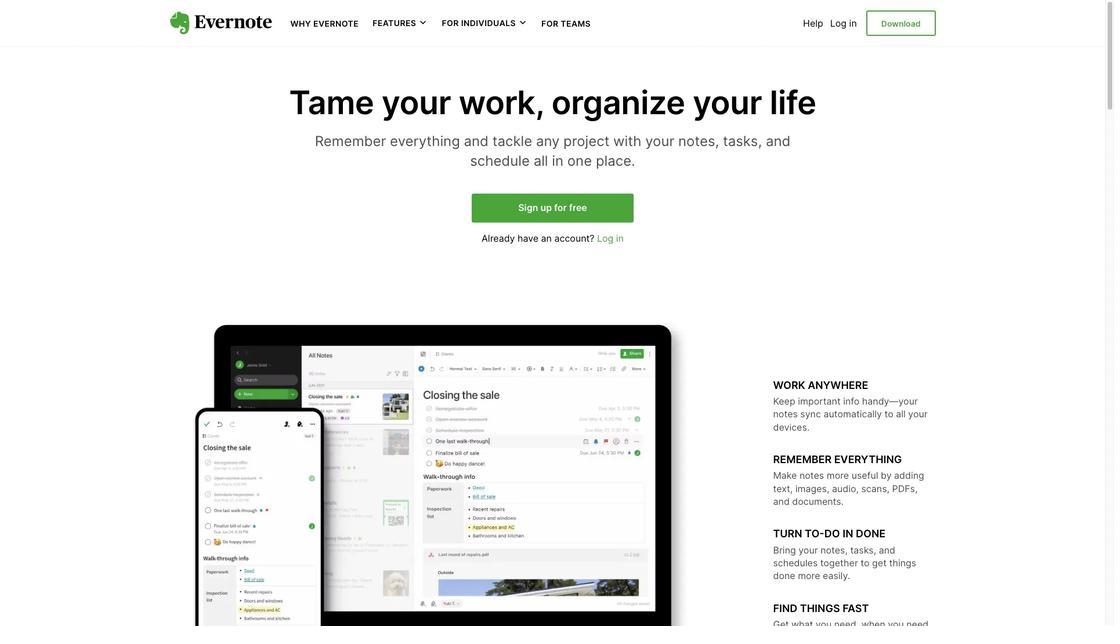 Task type: vqa. For each thing, say whether or not it's contained in the screenshot.
1st The You from the right
no



Task type: describe. For each thing, give the bounding box(es) containing it.
notes, inside the remember everything and tackle any project with your notes, tasks, and schedule all in one place.
[[678, 133, 719, 150]]

everything for schedule
[[390, 133, 460, 150]]

find things fast
[[773, 603, 869, 615]]

for teams
[[541, 19, 591, 28]]

evernote logo image
[[170, 12, 272, 35]]

tame
[[289, 83, 374, 122]]

any
[[536, 133, 560, 150]]

help
[[803, 17, 823, 29]]

place.
[[596, 152, 635, 169]]

1 horizontal spatial log
[[830, 17, 847, 29]]

have
[[518, 233, 538, 244]]

work anywhere keep important info handy—your notes sync automatically to all your devices.
[[773, 379, 928, 433]]

tasks, inside turn to-do in done bring your notes, tasks, and schedules together to get things done more easily.
[[850, 545, 876, 556]]

for individuals
[[442, 18, 516, 28]]

together
[[820, 558, 858, 569]]

your inside work anywhere keep important info handy—your notes sync automatically to all your devices.
[[908, 409, 928, 420]]

things inside turn to-do in done bring your notes, tasks, and schedules together to get things done more easily.
[[889, 558, 916, 569]]

scans,
[[861, 483, 889, 495]]

your inside turn to-do in done bring your notes, tasks, and schedules together to get things done more easily.
[[799, 545, 818, 556]]

work,
[[459, 83, 544, 122]]

make
[[773, 470, 797, 482]]

bring
[[773, 545, 796, 556]]

notes, inside turn to-do in done bring your notes, tasks, and schedules together to get things done more easily.
[[821, 545, 848, 556]]

handy—your
[[862, 396, 918, 407]]

audio,
[[832, 483, 859, 495]]

useful
[[852, 470, 878, 482]]

adding
[[894, 470, 924, 482]]

notes inside work anywhere keep important info handy—your notes sync automatically to all your devices.
[[773, 409, 798, 420]]

and inside turn to-do in done bring your notes, tasks, and schedules together to get things done more easily.
[[879, 545, 895, 556]]

sign up for free link
[[472, 194, 634, 223]]

keep
[[773, 396, 795, 407]]

all inside work anywhere keep important info handy—your notes sync automatically to all your devices.
[[896, 409, 906, 420]]

anywhere
[[808, 379, 868, 391]]

already
[[482, 233, 515, 244]]

everything for scans,
[[834, 454, 902, 466]]

pdfs,
[[892, 483, 918, 495]]

why evernote
[[290, 19, 359, 28]]

help link
[[803, 17, 823, 29]]

in inside the remember everything and tackle any project with your notes, tasks, and schedule all in one place.
[[552, 152, 563, 169]]

download
[[881, 18, 921, 28]]

tackle
[[492, 133, 532, 150]]

your inside the remember everything and tackle any project with your notes, tasks, and schedule all in one place.
[[645, 133, 674, 150]]

download link
[[866, 10, 936, 36]]

and inside remember everything make notes more useful by adding text, images, audio, scans, pdfs, and documents.
[[773, 496, 790, 508]]

automatically
[[824, 409, 882, 420]]

more inside remember everything make notes more useful by adding text, images, audio, scans, pdfs, and documents.
[[827, 470, 849, 482]]

remember for remember everything and tackle any project with your notes, tasks, and schedule all in one place.
[[315, 133, 386, 150]]

and down the life
[[766, 133, 790, 150]]

project
[[563, 133, 609, 150]]

turn to-do in done bring your notes, tasks, and schedules together to get things done more easily.
[[773, 528, 916, 582]]

organize
[[551, 83, 685, 122]]

find
[[773, 603, 797, 615]]

sign
[[518, 202, 538, 214]]

an
[[541, 233, 552, 244]]

account?
[[554, 233, 594, 244]]

free
[[569, 202, 587, 214]]



Task type: locate. For each thing, give the bounding box(es) containing it.
remember inside the remember everything and tackle any project with your notes, tasks, and schedule all in one place.
[[315, 133, 386, 150]]

to inside turn to-do in done bring your notes, tasks, and schedules together to get things done more easily.
[[861, 558, 870, 569]]

0 horizontal spatial for
[[442, 18, 459, 28]]

and up get
[[879, 545, 895, 556]]

everything
[[390, 133, 460, 150], [834, 454, 902, 466]]

1 horizontal spatial more
[[827, 470, 849, 482]]

remember
[[315, 133, 386, 150], [773, 454, 832, 466]]

all
[[534, 152, 548, 169], [896, 409, 906, 420]]

1 vertical spatial more
[[798, 571, 820, 582]]

life
[[770, 83, 816, 122]]

turn
[[773, 528, 802, 540]]

images,
[[795, 483, 829, 495]]

for
[[554, 202, 567, 214]]

important
[[798, 396, 841, 407]]

0 vertical spatial all
[[534, 152, 548, 169]]

more
[[827, 470, 849, 482], [798, 571, 820, 582]]

notes inside remember everything make notes more useful by adding text, images, audio, scans, pdfs, and documents.
[[799, 470, 824, 482]]

0 horizontal spatial everything
[[390, 133, 460, 150]]

for left teams
[[541, 19, 558, 28]]

your
[[382, 83, 451, 122], [693, 83, 762, 122], [645, 133, 674, 150], [908, 409, 928, 420], [799, 545, 818, 556]]

one
[[567, 152, 592, 169]]

notes,
[[678, 133, 719, 150], [821, 545, 848, 556]]

done up get
[[856, 528, 886, 540]]

0 vertical spatial remember
[[315, 133, 386, 150]]

already have an account? log in
[[482, 233, 624, 244]]

0 vertical spatial more
[[827, 470, 849, 482]]

remember everything and tackle any project with your notes, tasks, and schedule all in one place.
[[315, 133, 790, 169]]

0 vertical spatial everything
[[390, 133, 460, 150]]

by
[[881, 470, 892, 482]]

0 vertical spatial tasks,
[[723, 133, 762, 150]]

0 horizontal spatial to
[[861, 558, 870, 569]]

1 horizontal spatial for
[[541, 19, 558, 28]]

1 horizontal spatial tasks,
[[850, 545, 876, 556]]

teams
[[561, 19, 591, 28]]

done down schedules
[[773, 571, 795, 582]]

why evernote link
[[290, 17, 359, 29]]

with
[[613, 133, 641, 150]]

1 vertical spatial tasks,
[[850, 545, 876, 556]]

sign up for free
[[518, 202, 587, 214]]

0 vertical spatial done
[[856, 528, 886, 540]]

1 horizontal spatial notes
[[799, 470, 824, 482]]

up
[[540, 202, 552, 214]]

1 horizontal spatial all
[[896, 409, 906, 420]]

in right the help link
[[849, 17, 857, 29]]

1 vertical spatial done
[[773, 571, 795, 582]]

all down the 'any'
[[534, 152, 548, 169]]

0 horizontal spatial tasks,
[[723, 133, 762, 150]]

tasks,
[[723, 133, 762, 150], [850, 545, 876, 556]]

log in
[[830, 17, 857, 29]]

1 vertical spatial remember
[[773, 454, 832, 466]]

0 horizontal spatial log
[[597, 233, 613, 244]]

remember everything make notes more useful by adding text, images, audio, scans, pdfs, and documents.
[[773, 454, 924, 508]]

remember up the make
[[773, 454, 832, 466]]

1 vertical spatial to
[[861, 558, 870, 569]]

everything inside the remember everything and tackle any project with your notes, tasks, and schedule all in one place.
[[390, 133, 460, 150]]

schedules
[[773, 558, 818, 569]]

and up schedule
[[464, 133, 489, 150]]

for teams link
[[541, 17, 591, 29]]

0 horizontal spatial things
[[800, 603, 840, 615]]

notes down keep
[[773, 409, 798, 420]]

log right account?
[[597, 233, 613, 244]]

things right find
[[800, 603, 840, 615]]

notes up images,
[[799, 470, 824, 482]]

more inside turn to-do in done bring your notes, tasks, and schedules together to get things done more easily.
[[798, 571, 820, 582]]

documents.
[[792, 496, 844, 508]]

0 horizontal spatial remember
[[315, 133, 386, 150]]

work
[[773, 379, 805, 391]]

to left get
[[861, 558, 870, 569]]

for for for individuals
[[442, 18, 459, 28]]

log
[[830, 17, 847, 29], [597, 233, 613, 244]]

to
[[885, 409, 893, 420], [861, 558, 870, 569]]

0 horizontal spatial all
[[534, 152, 548, 169]]

and
[[464, 133, 489, 150], [766, 133, 790, 150], [773, 496, 790, 508], [879, 545, 895, 556]]

0 vertical spatial to
[[885, 409, 893, 420]]

1 vertical spatial notes,
[[821, 545, 848, 556]]

for left individuals
[[442, 18, 459, 28]]

notes
[[773, 409, 798, 420], [799, 470, 824, 482]]

tame your work, organize your life
[[289, 83, 816, 122]]

sync
[[800, 409, 821, 420]]

1 horizontal spatial to
[[885, 409, 893, 420]]

more down schedules
[[798, 571, 820, 582]]

things
[[889, 558, 916, 569], [800, 603, 840, 615]]

0 vertical spatial notes
[[773, 409, 798, 420]]

in right account?
[[616, 233, 624, 244]]

everything inside remember everything make notes more useful by adding text, images, audio, scans, pdfs, and documents.
[[834, 454, 902, 466]]

log right help in the right top of the page
[[830, 17, 847, 29]]

1 vertical spatial all
[[896, 409, 906, 420]]

do
[[824, 528, 840, 540]]

for individuals button
[[442, 17, 527, 29]]

0 horizontal spatial more
[[798, 571, 820, 582]]

0 horizontal spatial notes
[[773, 409, 798, 420]]

in
[[849, 17, 857, 29], [552, 152, 563, 169], [616, 233, 624, 244], [843, 528, 853, 540]]

features button
[[373, 17, 428, 29]]

1 vertical spatial notes
[[799, 470, 824, 482]]

remember for remember everything make notes more useful by adding text, images, audio, scans, pdfs, and documents.
[[773, 454, 832, 466]]

schedule
[[470, 152, 530, 169]]

info
[[843, 396, 860, 407]]

all down handy—your at the right bottom of page
[[896, 409, 906, 420]]

0 vertical spatial notes,
[[678, 133, 719, 150]]

1 horizontal spatial remember
[[773, 454, 832, 466]]

easily.
[[823, 571, 850, 582]]

in inside turn to-do in done bring your notes, tasks, and schedules together to get things done more easily.
[[843, 528, 853, 540]]

evernote
[[313, 19, 359, 28]]

log in link
[[830, 17, 857, 29], [597, 233, 624, 244]]

1 vertical spatial things
[[800, 603, 840, 615]]

1 horizontal spatial things
[[889, 558, 916, 569]]

1 vertical spatial log
[[597, 233, 613, 244]]

1 vertical spatial log in link
[[597, 233, 624, 244]]

done
[[856, 528, 886, 540], [773, 571, 795, 582]]

to down handy—your at the right bottom of page
[[885, 409, 893, 420]]

in down the 'any'
[[552, 152, 563, 169]]

1 horizontal spatial log in link
[[830, 17, 857, 29]]

1 horizontal spatial notes,
[[821, 545, 848, 556]]

and down text,
[[773, 496, 790, 508]]

all inside the remember everything and tackle any project with your notes, tasks, and schedule all in one place.
[[534, 152, 548, 169]]

0 vertical spatial log
[[830, 17, 847, 29]]

to-
[[805, 528, 824, 540]]

1 horizontal spatial everything
[[834, 454, 902, 466]]

log in link right account?
[[597, 233, 624, 244]]

0 vertical spatial log in link
[[830, 17, 857, 29]]

0 horizontal spatial log in link
[[597, 233, 624, 244]]

features
[[373, 18, 416, 28]]

remember down tame at the top left of the page
[[315, 133, 386, 150]]

why
[[290, 19, 311, 28]]

evernote ui on desktop and mobile image
[[170, 319, 727, 627]]

0 horizontal spatial notes,
[[678, 133, 719, 150]]

remember inside remember everything make notes more useful by adding text, images, audio, scans, pdfs, and documents.
[[773, 454, 832, 466]]

things right get
[[889, 558, 916, 569]]

in right 'do'
[[843, 528, 853, 540]]

1 horizontal spatial done
[[856, 528, 886, 540]]

to inside work anywhere keep important info handy—your notes sync automatically to all your devices.
[[885, 409, 893, 420]]

for inside button
[[442, 18, 459, 28]]

for
[[442, 18, 459, 28], [541, 19, 558, 28]]

devices.
[[773, 422, 810, 433]]

fast
[[843, 603, 869, 615]]

text,
[[773, 483, 793, 495]]

get
[[872, 558, 887, 569]]

0 horizontal spatial done
[[773, 571, 795, 582]]

more up 'audio,'
[[827, 470, 849, 482]]

log in link right the help link
[[830, 17, 857, 29]]

for for for teams
[[541, 19, 558, 28]]

0 vertical spatial things
[[889, 558, 916, 569]]

individuals
[[461, 18, 516, 28]]

tasks, inside the remember everything and tackle any project with your notes, tasks, and schedule all in one place.
[[723, 133, 762, 150]]

1 vertical spatial everything
[[834, 454, 902, 466]]



